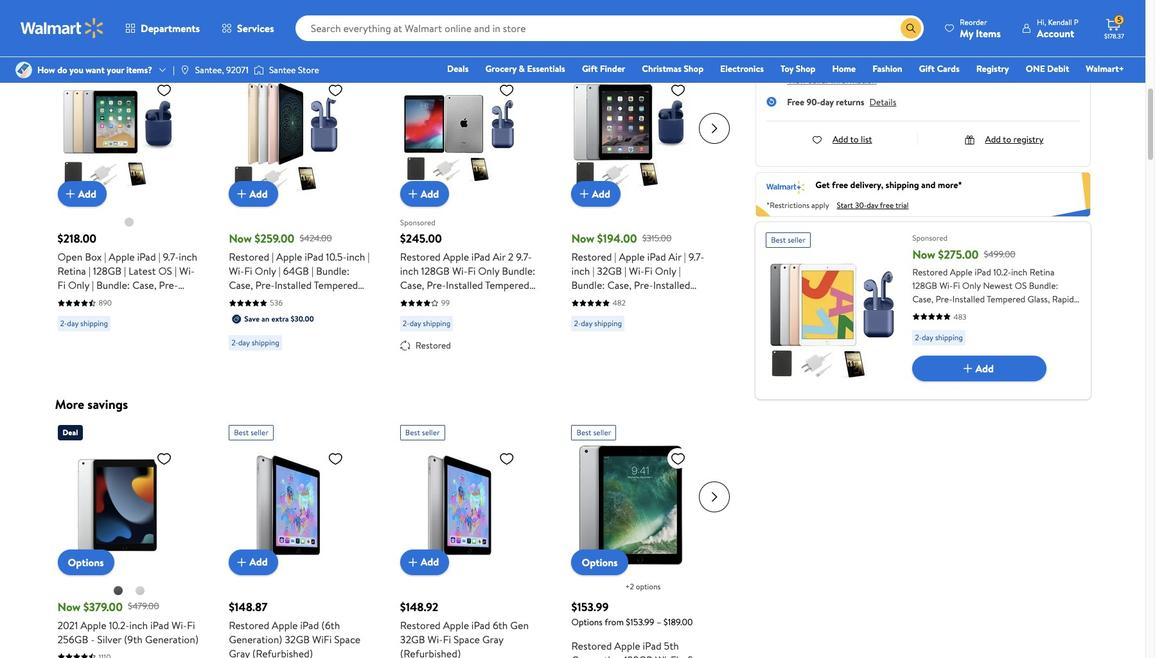 Task type: describe. For each thing, give the bounding box(es) containing it.
santee
[[269, 64, 296, 76]]

$148.87
[[229, 598, 268, 614]]

+2 options
[[625, 580, 661, 591]]

shipping down 890
[[80, 317, 108, 328]]

add to favorites list, open box | apple ipad | 9.7-inch retina | 128gb | latest os | wi-fi only | bundle: case, pre-installed tempered glass, rapid charger, bluetooth/wireless airbuds by certified 2 day express image
[[156, 81, 172, 97]]

add to cart image for open box | apple ipad | 9.7-inch retina | 128gb | latest os | wi- fi only | bundle: case, pre- installed tempered glass, rapid charger, bluetooth/wireless airbuds by certified 2 day express
[[63, 185, 78, 201]]

add to favorites list, restored apple ipad (6th generation) 32gb wifi space gray (refurbished) image
[[328, 450, 343, 466]]

installed inside "sponsored $245.00 restored apple ipad air 2 9.7- inch 128gb wi-fi only bundle: case, pre-installed tempered glass, rapid charger, bluetooth/wireless airbuds by certified 2 day express (refurbished)"
[[446, 277, 483, 291]]

day inside $218.00 open box | apple ipad | 9.7-inch retina | 128gb | latest os | wi- fi only | bundle: case, pre- installed tempered glass, rapid charger, bluetooth/wireless airbuds by certified 2 day express
[[158, 319, 175, 334]]

hi,
[[1037, 16, 1047, 27]]

sponsored for now
[[913, 231, 948, 242]]

on
[[80, 30, 90, 43]]

fi inside now $379.00 $479.00 2021 apple 10.2-inch ipad wi-fi 256gb - silver (9th generation)
[[187, 617, 195, 631]]

fulfilled by walmart
[[787, 39, 853, 50]]

add to favorites list, 2021 apple 10.2-inch ipad wi-fi 256gb - silver (9th generation) image
[[156, 450, 172, 466]]

rapid inside sponsored now $275.00 $499.00 restored apple ipad 10.2-inch retina 128gb wi-fi only newest os bundle: case, pre-installed tempered glass, rapid charger, bluetooth/wireless airbuds by certified 2 day express (refurbished)
[[1052, 292, 1074, 304]]

now $379.00 $479.00 2021 apple 10.2-inch ipad wi-fi 256gb - silver (9th generation)
[[58, 598, 199, 646]]

debit
[[1048, 62, 1070, 75]]

apple inside $148.87 restored apple ipad (6th generation) 32gb wifi space gray (refurbished)
[[272, 617, 298, 631]]

92071
[[226, 64, 249, 76]]

latest
[[129, 263, 156, 277]]

inch for $245.00
[[400, 263, 419, 277]]

best for restored apple ipad 6th gen 32gb wi-fi space gray (refurbished)
[[405, 426, 420, 437]]

free
[[787, 94, 805, 107]]

christmas
[[642, 62, 682, 75]]

newest
[[983, 278, 1013, 291]]

add for product group containing now $259.00
[[249, 186, 268, 200]]

add for product group containing $148.92
[[421, 554, 439, 568]]

essentials
[[527, 62, 565, 75]]

airbuds inside now $259.00 $424.00 restored | apple ipad 10.5-inch | wi-fi only | 64gb | bundle: case, pre-installed tempered glass, rapid charger, bluetooth/wireless airbuds by certified 2 day express
[[316, 305, 350, 319]]

fi inside "restored apple ipad 5th generation 128gb wi-fi - spac"
[[671, 652, 679, 659]]

save
[[244, 312, 260, 323]]

add to registry button
[[965, 132, 1044, 145]]

5 $178.37
[[1105, 14, 1125, 40]]

pre- inside now $194.00 $315.00 restored | apple ipad air | 9.7- inch | 32gb | wi-fi only | bundle: case, pre-installed tempered glass, rapid charger, bluetooth/wireless airbuds by certified 2 day express
[[634, 277, 653, 291]]

christmas shop link
[[636, 62, 710, 76]]

view
[[787, 73, 806, 85]]

rapid inside "sponsored $245.00 restored apple ipad air 2 9.7- inch 128gb wi-fi only bundle: case, pre-installed tempered glass, rapid charger, bluetooth/wireless airbuds by certified 2 day express (refurbished)"
[[428, 291, 453, 305]]

charger, inside now $259.00 $424.00 restored | apple ipad 10.5-inch | wi-fi only | 64gb | bundle: case, pre-installed tempered glass, rapid charger, bluetooth/wireless airbuds by certified 2 day express
[[284, 291, 323, 305]]

32gb inside now $194.00 $315.00 restored | apple ipad air | 9.7- inch | 32gb | wi-fi only | bundle: case, pre-installed tempered glass, rapid charger, bluetooth/wireless airbuds by certified 2 day express
[[597, 263, 622, 277]]

departments
[[141, 21, 200, 35]]

best for restored apple ipad (6th generation) 32gb wifi space gray (refurbished)
[[234, 426, 249, 437]]

add inside 'now $275.00' group
[[976, 360, 994, 374]]

bundle: inside $218.00 open box | apple ipad | 9.7-inch retina | 128gb | latest os | wi- fi only | bundle: case, pre- installed tempered glass, rapid charger, bluetooth/wireless airbuds by certified 2 day express
[[96, 277, 130, 291]]

0 vertical spatial free
[[832, 177, 848, 190]]

2 inside now $194.00 $315.00 restored | apple ipad air | 9.7- inch | 32gb | wi-fi only | bundle: case, pre-installed tempered glass, rapid charger, bluetooth/wireless airbuds by certified 2 day express
[[614, 319, 620, 334]]

890
[[99, 296, 112, 307]]

certified inside sponsored now $275.00 $499.00 restored apple ipad 10.2-inch retina 128gb wi-fi only newest os bundle: case, pre-installed tempered glass, rapid charger, bluetooth/wireless airbuds by certified 2 day express (refurbished)
[[913, 319, 948, 331]]

deal for now $259.00
[[234, 57, 249, 68]]

$315.00
[[642, 231, 672, 243]]

$178.37
[[1105, 31, 1125, 40]]

(6th
[[321, 617, 340, 631]]

ipad inside $218.00 open box | apple ipad | 9.7-inch retina | 128gb | latest os | wi- fi only | bundle: case, pre- installed tempered glass, rapid charger, bluetooth/wireless airbuds by certified 2 day express
[[137, 249, 156, 263]]

bluetooth/wireless inside now $194.00 $315.00 restored | apple ipad air | 9.7- inch | 32gb | wi-fi only | bundle: case, pre-installed tempered glass, rapid charger, bluetooth/wireless airbuds by certified 2 day express
[[572, 305, 657, 319]]

$499.00
[[984, 246, 1016, 259]]

shop for christmas shop
[[684, 62, 704, 75]]

$245.00
[[400, 229, 442, 245]]

only inside $218.00 open box | apple ipad | 9.7-inch retina | 128gb | latest os | wi- fi only | bundle: case, pre- installed tempered glass, rapid charger, bluetooth/wireless airbuds by certified 2 day express
[[68, 277, 89, 291]]

free 90-day returns details
[[787, 94, 897, 107]]

product group containing $245.00
[[400, 50, 543, 356]]

 image for santee, 92071
[[180, 65, 190, 75]]

2614
[[831, 60, 849, 73]]

seller inside 'now $275.00' group
[[788, 233, 806, 244]]

64gb
[[283, 263, 309, 277]]

by inside $218.00 open box | apple ipad | 9.7-inch retina | 128gb | latest os | wi- fi only | bundle: case, pre- installed tempered glass, rapid charger, bluetooth/wireless airbuds by certified 2 day express
[[94, 319, 105, 334]]

add for product group containing $245.00
[[421, 186, 439, 200]]

pre- inside "sponsored $245.00 restored apple ipad air 2 9.7- inch 128gb wi-fi only bundle: case, pre-installed tempered glass, rapid charger, bluetooth/wireless airbuds by certified 2 day express (refurbished)"
[[427, 277, 446, 291]]

product group containing $148.92
[[400, 419, 543, 659]]

and
[[922, 177, 936, 190]]

day inside now $259.00 $424.00 restored | apple ipad 10.5-inch | wi-fi only | 64gb | bundle: case, pre-installed tempered glass, rapid charger, bluetooth/wireless airbuds by certified 2 day express
[[279, 319, 297, 334]]

save an extra $30.00
[[244, 312, 314, 323]]

restored apple ipad 5th generation 128gb wi-fi - spac
[[572, 638, 714, 659]]

5
[[1118, 14, 1122, 25]]

shipping inside 'now $275.00' group
[[935, 331, 963, 342]]

from
[[605, 615, 624, 628]]

customers
[[113, 30, 154, 43]]

bundle: inside "sponsored $245.00 restored apple ipad air 2 9.7- inch 128gb wi-fi only bundle: case, pre-installed tempered glass, rapid charger, bluetooth/wireless airbuds by certified 2 day express (refurbished)"
[[502, 263, 536, 277]]

hi, kendall p account
[[1037, 16, 1079, 40]]

product group containing now $259.00
[[229, 50, 372, 356]]

bought
[[156, 30, 184, 43]]

only inside now $194.00 $315.00 restored | apple ipad air | 9.7- inch | 32gb | wi-fi only | bundle: case, pre-installed tempered glass, rapid charger, bluetooth/wireless airbuds by certified 2 day express
[[655, 263, 676, 277]]

airbuds inside "sponsored $245.00 restored apple ipad air 2 9.7- inch 128gb wi-fi only bundle: case, pre-installed tempered glass, rapid charger, bluetooth/wireless airbuds by certified 2 day express (refurbished)"
[[488, 305, 522, 319]]

now $259.00 $424.00 restored | apple ipad 10.5-inch | wi-fi only | 64gb | bundle: case, pre-installed tempered glass, rapid charger, bluetooth/wireless airbuds by certified 2 day express
[[229, 229, 370, 334]]

by inside "sponsored $245.00 restored apple ipad air 2 9.7- inch 128gb wi-fi only bundle: case, pre-installed tempered glass, rapid charger, bluetooth/wireless airbuds by certified 2 day express (refurbished)"
[[524, 305, 535, 319]]

add to registry
[[985, 132, 1044, 145]]

space inside $148.87 restored apple ipad (6th generation) 32gb wifi space gray (refurbished)
[[334, 631, 361, 646]]

might
[[153, 12, 187, 29]]

$479.00
[[128, 599, 159, 612]]

apple inside "restored apple ipad 5th generation 128gb wi-fi - spac"
[[615, 638, 641, 652]]

savings
[[87, 394, 128, 412]]

registry
[[1014, 132, 1044, 145]]

certified inside now $259.00 $424.00 restored | apple ipad 10.5-inch | wi-fi only | 64gb | bundle: case, pre-installed tempered glass, rapid charger, bluetooth/wireless airbuds by certified 2 day express
[[229, 319, 269, 334]]

add to list button
[[812, 132, 872, 145]]

inch for now
[[1012, 265, 1028, 277]]

grocery & essentials
[[485, 62, 565, 75]]

128gb inside $218.00 open box | apple ipad | 9.7-inch retina | 128gb | latest os | wi- fi only | bundle: case, pre- installed tempered glass, rapid charger, bluetooth/wireless airbuds by certified 2 day express
[[93, 263, 122, 277]]

(refurbished) inside $148.87 restored apple ipad (6th generation) 32gb wifi space gray (refurbished)
[[252, 646, 313, 659]]

536
[[270, 296, 283, 307]]

tempered inside now $259.00 $424.00 restored | apple ipad 10.5-inch | wi-fi only | 64gb | bundle: case, pre-installed tempered glass, rapid charger, bluetooth/wireless airbuds by certified 2 day express
[[314, 277, 358, 291]]

space gray image
[[113, 584, 123, 595]]

9.7- for $218.00
[[163, 249, 179, 263]]

99
[[441, 296, 450, 307]]

128gb inside "restored apple ipad 5th generation 128gb wi-fi - spac"
[[624, 652, 653, 659]]

express inside sponsored now $275.00 $499.00 restored apple ipad 10.2-inch retina 128gb wi-fi only newest os bundle: case, pre-installed tempered glass, rapid charger, bluetooth/wireless airbuds by certified 2 day express (refurbished)
[[974, 319, 1004, 331]]

fi inside $148.92 restored apple ipad 6th gen 32gb wi-fi space gray (refurbished)
[[443, 631, 451, 646]]

restored inside $148.92 restored apple ipad 6th gen 32gb wi-fi space gray (refurbished)
[[400, 617, 441, 631]]

options for $153.99
[[582, 554, 618, 568]]

2021 apple 10.2-inch ipad wi-fi 256gb - silver (9th generation) image
[[58, 444, 177, 564]]

apply
[[812, 198, 829, 209]]

like
[[190, 12, 209, 29]]

to for list
[[851, 132, 859, 145]]

$424.00
[[300, 231, 332, 243]]

restored inside sponsored now $275.00 $499.00 restored apple ipad 10.2-inch retina 128gb wi-fi only newest os bundle: case, pre-installed tempered glass, rapid charger, bluetooth/wireless airbuds by certified 2 day express (refurbished)
[[913, 265, 948, 277]]

open box | apple ipad | 9.7-inch retina | 128gb | latest os | wi-fi only | bundle: case, pre-installed tempered glass, rapid charger, bluetooth/wireless airbuds by certified 2 day express image
[[58, 76, 177, 195]]

add to favorites list, restored apple ipad 6th gen 32gb wi-fi space gray (refurbished) image
[[499, 450, 515, 466]]

add to favorites list, restored apple ipad air 2 9.7-inch 128gb wi-fi only bundle: case, pre-installed tempered glass, rapid charger, bluetooth/wireless airbuds by certified 2 day express (refurbished) image
[[499, 81, 515, 97]]

 image for santee store
[[254, 64, 264, 76]]

box
[[85, 249, 102, 263]]

2- for restored apple ipad air 2 9.7- inch 128gb wi-fi only bundle: case, pre-installed tempered glass, rapid charger, bluetooth/wireless airbuds by certified 2 day express (refurbished)
[[403, 317, 410, 328]]

9.7- inside now $194.00 $315.00 restored | apple ipad air | 9.7- inch | 32gb | wi-fi only | bundle: case, pre-installed tempered glass, rapid charger, bluetooth/wireless airbuds by certified 2 day express
[[689, 249, 705, 263]]

case, inside now $259.00 $424.00 restored | apple ipad 10.5-inch | wi-fi only | 64gb | bundle: case, pre-installed tempered glass, rapid charger, bluetooth/wireless airbuds by certified 2 day express
[[229, 277, 253, 291]]

how
[[37, 64, 55, 76]]

wifi
[[312, 631, 332, 646]]

case, inside now $194.00 $315.00 restored | apple ipad air | 9.7- inch | 32gb | wi-fi only | bundle: case, pre-installed tempered glass, rapid charger, bluetooth/wireless airbuds by certified 2 day express
[[608, 277, 632, 291]]

add for product group containing $148.87
[[249, 554, 268, 568]]

best seller for restored apple ipad (6th generation) 32gb wifi space gray (refurbished)
[[234, 426, 269, 437]]

express inside now $194.00 $315.00 restored | apple ipad air | 9.7- inch | 32gb | wi-fi only | bundle: case, pre-installed tempered glass, rapid charger, bluetooth/wireless airbuds by certified 2 day express
[[642, 319, 676, 334]]

inch for open
[[179, 249, 197, 263]]

airbuds inside sponsored now $275.00 $499.00 restored apple ipad 10.2-inch retina 128gb wi-fi only newest os bundle: case, pre-installed tempered glass, rapid charger, bluetooth/wireless airbuds by certified 2 day express (refurbished)
[[1025, 305, 1055, 318]]

10.2- inside now $379.00 $479.00 2021 apple 10.2-inch ipad wi-fi 256gb - silver (9th generation)
[[109, 617, 129, 631]]

certified inside "sponsored $245.00 restored apple ipad air 2 9.7- inch 128gb wi-fi only bundle: case, pre-installed tempered glass, rapid charger, bluetooth/wireless airbuds by certified 2 day express (refurbished)"
[[400, 319, 440, 334]]

restored down 99
[[416, 338, 451, 351]]

electronics link
[[715, 62, 770, 76]]

add to cart image for restored | apple ipad air | 9.7- inch | 32gb | wi-fi only | bundle: case, pre-installed tempered glass, rapid charger, bluetooth/wireless airbuds by certified 2 day express
[[577, 185, 592, 201]]

$189.00
[[664, 615, 693, 628]]

rapid inside now $194.00 $315.00 restored | apple ipad air | 9.7- inch | 32gb | wi-fi only | bundle: case, pre-installed tempered glass, rapid charger, bluetooth/wireless airbuds by certified 2 day express
[[646, 291, 671, 305]]

case, inside sponsored now $275.00 $499.00 restored apple ipad 10.2-inch retina 128gb wi-fi only newest os bundle: case, pre-installed tempered glass, rapid charger, bluetooth/wireless airbuds by certified 2 day express (refurbished)
[[913, 292, 934, 304]]

256gb
[[58, 631, 88, 646]]

restored apple ipad 6th gen 32gb wi-fi space gray (refurbished) image
[[400, 444, 520, 564]]

fi inside now $194.00 $315.00 restored | apple ipad air | 9.7- inch | 32gb | wi-fi only | bundle: case, pre-installed tempered glass, rapid charger, bluetooth/wireless airbuds by certified 2 day express
[[645, 263, 653, 277]]

items
[[96, 12, 127, 29]]

want
[[86, 64, 105, 76]]

sponsored for $245.00
[[400, 216, 436, 227]]

product group containing $218.00
[[58, 50, 201, 356]]

charger, inside "sponsored $245.00 restored apple ipad air 2 9.7- inch 128gb wi-fi only bundle: case, pre-installed tempered glass, rapid charger, bluetooth/wireless airbuds by certified 2 day express (refurbished)"
[[456, 291, 494, 305]]

case, inside $218.00 open box | apple ipad | 9.7-inch retina | 128gb | latest os | wi- fi only | bundle: case, pre- installed tempered glass, rapid charger, bluetooth/wireless airbuds by certified 2 day express
[[132, 277, 156, 291]]

walmart plus image
[[767, 178, 805, 193]]

shipping down 99
[[423, 317, 451, 328]]

generation
[[572, 652, 622, 659]]

how do you want your items?
[[37, 64, 152, 76]]

1 horizontal spatial $153.99
[[626, 615, 655, 628]]

shipping down an
[[252, 336, 279, 347]]

pre- inside now $259.00 $424.00 restored | apple ipad 10.5-inch | wi-fi only | 64gb | bundle: case, pre-installed tempered glass, rapid charger, bluetooth/wireless airbuds by certified 2 day express
[[256, 277, 275, 291]]

fashion link
[[867, 62, 908, 76]]

installed inside $218.00 open box | apple ipad | 9.7-inch retina | 128gb | latest os | wi- fi only | bundle: case, pre- installed tempered glass, rapid charger, bluetooth/wireless airbuds by certified 2 day express
[[58, 291, 95, 305]]

2-day shipping for restored | apple ipad air | 9.7- inch | 32gb | wi-fi only | bundle: case, pre-installed tempered glass, rapid charger, bluetooth/wireless airbuds by certified 2 day express
[[574, 317, 622, 328]]

$148.87 restored apple ipad (6th generation) 32gb wifi space gray (refurbished)
[[229, 598, 361, 659]]

p
[[1074, 16, 1079, 27]]

registry
[[977, 62, 1009, 75]]

ipad inside $148.87 restored apple ipad (6th generation) 32gb wifi space gray (refurbished)
[[300, 617, 319, 631]]

add to favorites list, restored | apple ipad air | 9.7-inch | 32gb | wi-fi only | bundle: case, pre-installed tempered glass, rapid charger, bluetooth/wireless airbuds by certified 2 day express image
[[671, 81, 686, 97]]

retina for box
[[58, 263, 86, 277]]

you for want
[[69, 64, 83, 76]]

tempered inside sponsored now $275.00 $499.00 restored apple ipad 10.2-inch retina 128gb wi-fi only newest os bundle: case, pre-installed tempered glass, rapid charger, bluetooth/wireless airbuds by certified 2 day express (refurbished)
[[987, 292, 1026, 304]]

air inside "sponsored $245.00 restored apple ipad air 2 9.7- inch 128gb wi-fi only bundle: case, pre-installed tempered glass, rapid charger, bluetooth/wireless airbuds by certified 2 day express (refurbished)"
[[493, 249, 506, 263]]

charger, inside now $194.00 $315.00 restored | apple ipad air | 9.7- inch | 32gb | wi-fi only | bundle: case, pre-installed tempered glass, rapid charger, bluetooth/wireless airbuds by certified 2 day express
[[674, 291, 712, 305]]

shipping down 482
[[594, 317, 622, 328]]

generation) inside now $379.00 $479.00 2021 apple 10.2-inch ipad wi-fi 256gb - silver (9th generation)
[[145, 631, 199, 646]]

air inside now $194.00 $315.00 restored | apple ipad air | 9.7- inch | 32gb | wi-fi only | bundle: case, pre-installed tempered glass, rapid charger, bluetooth/wireless airbuds by certified 2 day express
[[669, 249, 682, 263]]

express inside now $259.00 $424.00 restored | apple ipad 10.5-inch | wi-fi only | 64gb | bundle: case, pre-installed tempered glass, rapid charger, bluetooth/wireless airbuds by certified 2 day express
[[299, 319, 333, 334]]

grocery
[[485, 62, 517, 75]]

more
[[55, 394, 84, 412]]

add button for restored apple ipad 6th gen 32gb wi-fi space gray (refurbished) image
[[400, 548, 449, 574]]

by for fulfilled
[[816, 39, 824, 50]]

kendall
[[1048, 16, 1073, 27]]

certified inside now $194.00 $315.00 restored | apple ipad air | 9.7- inch | 32gb | wi-fi only | bundle: case, pre-installed tempered glass, rapid charger, bluetooth/wireless airbuds by certified 2 day express
[[572, 319, 612, 334]]

walmart+
[[1086, 62, 1125, 75]]

search icon image
[[906, 23, 916, 33]]

2-day shipping down save
[[231, 336, 279, 347]]

rapid inside $218.00 open box | apple ipad | 9.7-inch retina | 128gb | latest os | wi- fi only | bundle: case, pre- installed tempered glass, rapid charger, bluetooth/wireless airbuds by certified 2 day express
[[172, 291, 197, 305]]

best for $153.99
[[577, 426, 592, 437]]

inch inside now $194.00 $315.00 restored | apple ipad air | 9.7- inch | 32gb | wi-fi only | bundle: case, pre-installed tempered glass, rapid charger, bluetooth/wireless airbuds by certified 2 day express
[[572, 263, 590, 277]]

bundle: inside now $194.00 $315.00 restored | apple ipad air | 9.7- inch | 32gb | wi-fi only | bundle: case, pre-installed tempered glass, rapid charger, bluetooth/wireless airbuds by certified 2 day express
[[572, 277, 605, 291]]

departments button
[[114, 13, 211, 44]]

(refurbished) inside "sponsored $245.00 restored apple ipad air 2 9.7- inch 128gb wi-fi only bundle: case, pre-installed tempered glass, rapid charger, bluetooth/wireless airbuds by certified 2 day express (refurbished)"
[[400, 334, 461, 348]]

483
[[954, 310, 967, 321]]

bluetooth/wireless inside "sponsored $245.00 restored apple ipad air 2 9.7- inch 128gb wi-fi only bundle: case, pre-installed tempered glass, rapid charger, bluetooth/wireless airbuds by certified 2 day express (refurbished)"
[[400, 305, 485, 319]]

sponsored now $275.00 $499.00 restored apple ipad 10.2-inch retina 128gb wi-fi only newest os bundle: case, pre-installed tempered glass, rapid charger, bluetooth/wireless airbuds by certified 2 day express (refurbished)
[[913, 231, 1074, 331]]

restored | apple ipad 10.5-inch | wi-fi only | 64gb | bundle: case, pre-installed tempered glass, rapid charger, bluetooth/wireless airbuds by certified 2 day express image
[[229, 76, 348, 195]]

restored apple ipad 10.2-inch retina 128gb wi-fi only newest os bundle: case, pre-installed tempered glass, rapid charger, bluetooth/wireless airbuds by certified 2 day express (refurbished) image
[[766, 252, 902, 388]]

extra
[[271, 312, 289, 323]]

2 inside sponsored now $275.00 $499.00 restored apple ipad 10.2-inch retina 128gb wi-fi only newest os bundle: case, pre-installed tempered glass, rapid charger, bluetooth/wireless airbuds by certified 2 day express (refurbished)
[[950, 319, 955, 331]]

32gb for $148.92
[[400, 631, 425, 646]]

my
[[960, 26, 974, 40]]

next slide for more savings list image
[[699, 480, 730, 511]]

do
[[57, 64, 67, 76]]

apple inside now $259.00 $424.00 restored | apple ipad 10.5-inch | wi-fi only | 64gb | bundle: case, pre-installed tempered glass, rapid charger, bluetooth/wireless airbuds by certified 2 day express
[[276, 249, 302, 263]]

2- for restored | apple ipad air | 9.7- inch | 32gb | wi-fi only | bundle: case, pre-installed tempered glass, rapid charger, bluetooth/wireless airbuds by certified 2 day express
[[574, 317, 581, 328]]

shipping inside banner
[[886, 177, 919, 190]]

bluetooth/wireless inside sponsored now $275.00 $499.00 restored apple ipad 10.2-inch retina 128gb wi-fi only newest os bundle: case, pre-installed tempered glass, rapid charger, bluetooth/wireless airbuds by certified 2 day express (refurbished)
[[948, 305, 1023, 318]]

silver image
[[135, 584, 145, 595]]

apple inside $218.00 open box | apple ipad | 9.7-inch retina | 128gb | latest os | wi- fi only | bundle: case, pre- installed tempered glass, rapid charger, bluetooth/wireless airbuds by certified 2 day express
[[109, 249, 135, 263]]

account
[[1037, 26, 1075, 40]]

installed inside now $194.00 $315.00 restored | apple ipad air | 9.7- inch | 32gb | wi-fi only | bundle: case, pre-installed tempered glass, rapid charger, bluetooth/wireless airbuds by certified 2 day express
[[653, 277, 690, 291]]

$379.00
[[83, 598, 123, 614]]

express inside $218.00 open box | apple ipad | 9.7-inch retina | 128gb | latest os | wi- fi only | bundle: case, pre- installed tempered glass, rapid charger, bluetooth/wireless airbuds by certified 2 day express
[[58, 334, 92, 348]]

wi- inside now $259.00 $424.00 restored | apple ipad 10.5-inch | wi-fi only | 64gb | bundle: case, pre-installed tempered glass, rapid charger, bluetooth/wireless airbuds by certified 2 day express
[[229, 263, 244, 277]]

Walmart Site-Wide search field
[[295, 15, 924, 41]]

now $275.00 group
[[756, 221, 1091, 398]]

add for product group containing $218.00
[[78, 186, 96, 200]]

items
[[976, 26, 1001, 40]]

by for sold
[[806, 16, 816, 29]]

sold by certified 2 day express
[[787, 16, 910, 29]]

get free delivery, shipping and more*
[[816, 177, 962, 190]]

only inside sponsored now $275.00 $499.00 restored apple ipad 10.2-inch retina 128gb wi-fi only newest os bundle: case, pre-installed tempered glass, rapid charger, bluetooth/wireless airbuds by certified 2 day express (refurbished)
[[963, 278, 981, 291]]

delivery,
[[851, 177, 884, 190]]

grocery & essentials link
[[480, 62, 571, 76]]

returns
[[836, 94, 865, 107]]

add button for open box | apple ipad | 9.7-inch retina | 128gb | latest os | wi-fi only | bundle: case, pre-installed tempered glass, rapid charger, bluetooth/wireless airbuds by certified 2 day express image
[[58, 180, 107, 206]]

airbuds inside now $194.00 $315.00 restored | apple ipad air | 9.7- inch | 32gb | wi-fi only | bundle: case, pre-installed tempered glass, rapid charger, bluetooth/wireless airbuds by certified 2 day express
[[659, 305, 693, 319]]

128gb inside "sponsored $245.00 restored apple ipad air 2 9.7- inch 128gb wi-fi only bundle: case, pre-installed tempered glass, rapid charger, bluetooth/wireless airbuds by certified 2 day express (refurbished)"
[[421, 263, 450, 277]]

restored | apple ipad air | 9.7-inch | 32gb | wi-fi only | bundle: case, pre-installed tempered glass, rapid charger, bluetooth/wireless airbuds by certified 2 day express image
[[572, 76, 691, 195]]

clear search field text image
[[886, 23, 896, 33]]

$275.00
[[938, 245, 979, 261]]

ipad inside "sponsored $245.00 restored apple ipad air 2 9.7- inch 128gb wi-fi only bundle: case, pre-installed tempered glass, rapid charger, bluetooth/wireless airbuds by certified 2 day express (refurbished)"
[[472, 249, 490, 263]]



Task type: locate. For each thing, give the bounding box(es) containing it.
add button for restored | apple ipad air | 9.7-inch | 32gb | wi-fi only | bundle: case, pre-installed tempered glass, rapid charger, bluetooth/wireless airbuds by certified 2 day express image
[[572, 180, 621, 206]]

apple down '$259.00'
[[276, 249, 302, 263]]

0 horizontal spatial -
[[91, 631, 95, 646]]

0 horizontal spatial generation)
[[145, 631, 199, 646]]

options inside the $153.99 options from $153.99 – $189.00
[[572, 615, 603, 628]]

2-day shipping down 482
[[574, 317, 622, 328]]

wi- inside "sponsored $245.00 restored apple ipad air 2 9.7- inch 128gb wi-fi only bundle: case, pre-installed tempered glass, rapid charger, bluetooth/wireless airbuds by certified 2 day express (refurbished)"
[[452, 263, 468, 277]]

0 horizontal spatial 32gb
[[285, 631, 310, 646]]

482
[[613, 296, 626, 307]]

add button up '$259.00'
[[229, 180, 278, 206]]

add button up $148.87
[[229, 548, 278, 574]]

add to cart image for sponsored
[[405, 185, 421, 201]]

shipping up trial
[[886, 177, 919, 190]]

32gb up 482
[[597, 263, 622, 277]]

1 space from the left
[[334, 631, 361, 646]]

inch inside "sponsored $245.00 restored apple ipad air 2 9.7- inch 128gb wi-fi only bundle: case, pre-installed tempered glass, rapid charger, bluetooth/wireless airbuds by certified 2 day express (refurbished)"
[[400, 263, 419, 277]]

one debit
[[1026, 62, 1070, 75]]

gray left gen
[[482, 631, 504, 646]]

pre- down $275.00
[[936, 292, 953, 304]]

deal
[[234, 57, 249, 68], [63, 426, 78, 437]]

0 horizontal spatial deal
[[63, 426, 78, 437]]

by
[[806, 16, 816, 29], [816, 39, 824, 50]]

0 horizontal spatial gift
[[582, 62, 598, 75]]

cards
[[937, 62, 960, 75]]

–
[[657, 615, 662, 628]]

3 glass, from the left
[[400, 291, 426, 305]]

gift left finder
[[582, 62, 598, 75]]

$153.99 left –
[[626, 615, 655, 628]]

retina for $275.00
[[1030, 265, 1055, 277]]

free
[[832, 177, 848, 190], [880, 198, 894, 209]]

view seller information link
[[787, 73, 877, 85]]

fi
[[244, 263, 252, 277], [468, 263, 476, 277], [645, 263, 653, 277], [58, 277, 66, 291], [953, 278, 960, 291], [187, 617, 195, 631], [443, 631, 451, 646], [671, 652, 679, 659]]

add button up $245.00
[[400, 180, 449, 206]]

 image left santee,
[[180, 65, 190, 75]]

best seller inside 'now $275.00' group
[[771, 233, 806, 244]]

deals link
[[441, 62, 475, 76]]

sold
[[787, 16, 804, 29]]

2 rapid from the left
[[257, 291, 282, 305]]

restored down the $194.00
[[572, 249, 612, 263]]

best for $218.00
[[63, 57, 78, 68]]

based
[[55, 30, 78, 43]]

bundle: inside now $259.00 $424.00 restored | apple ipad 10.5-inch | wi-fi only | 64gb | bundle: case, pre-installed tempered glass, rapid charger, bluetooth/wireless airbuds by certified 2 day express
[[316, 263, 350, 277]]

now left the $194.00
[[572, 229, 595, 245]]

1 horizontal spatial 9.7-
[[516, 249, 532, 263]]

1 horizontal spatial deal
[[234, 57, 249, 68]]

gen
[[510, 617, 529, 631]]

(refurbished) inside $148.92 restored apple ipad 6th gen 32gb wi-fi space gray (refurbished)
[[400, 646, 461, 659]]

1 vertical spatial deal
[[63, 426, 78, 437]]

2 glass, from the left
[[229, 291, 254, 305]]

space inside $148.92 restored apple ipad 6th gen 32gb wi-fi space gray (refurbished)
[[454, 631, 480, 646]]

space right wifi
[[334, 631, 361, 646]]

add button for restored | apple ipad 10.5-inch | wi-fi only | 64gb | bundle: case, pre-installed tempered glass, rapid charger, bluetooth/wireless airbuds by certified 2 day express image on the left of page
[[229, 180, 278, 206]]

2 space from the left
[[454, 631, 480, 646]]

retina
[[58, 263, 86, 277], [1030, 265, 1055, 277]]

10.2- inside sponsored now $275.00 $499.00 restored apple ipad 10.2-inch retina 128gb wi-fi only newest os bundle: case, pre-installed tempered glass, rapid charger, bluetooth/wireless airbuds by certified 2 day express (refurbished)
[[994, 265, 1012, 277]]

2 to from the left
[[1003, 132, 1012, 145]]

now inside now $379.00 $479.00 2021 apple 10.2-inch ipad wi-fi 256gb - silver (9th generation)
[[58, 598, 81, 614]]

installed up 483
[[953, 292, 985, 304]]

9.7- inside "sponsored $245.00 restored apple ipad air 2 9.7- inch 128gb wi-fi only bundle: case, pre-installed tempered glass, rapid charger, bluetooth/wireless airbuds by certified 2 day express (refurbished)"
[[516, 249, 532, 263]]

0 vertical spatial 10.2-
[[994, 265, 1012, 277]]

space
[[334, 631, 361, 646], [454, 631, 480, 646]]

32gb
[[597, 263, 622, 277], [285, 631, 310, 646], [400, 631, 425, 646]]

rapid inside now $259.00 $424.00 restored | apple ipad 10.5-inch | wi-fi only | 64gb | bundle: case, pre-installed tempered glass, rapid charger, bluetooth/wireless airbuds by certified 2 day express
[[257, 291, 282, 305]]

reviews
[[874, 60, 903, 73]]

tempered inside now $194.00 $315.00 restored | apple ipad air | 9.7- inch | 32gb | wi-fi only | bundle: case, pre-installed tempered glass, rapid charger, bluetooth/wireless airbuds by certified 2 day express
[[572, 291, 616, 305]]

10.2- up newest
[[994, 265, 1012, 277]]

ipad inside now $379.00 $479.00 2021 apple 10.2-inch ipad wi-fi 256gb - silver (9th generation)
[[150, 617, 169, 631]]

5 rapid from the left
[[1052, 292, 1074, 304]]

gray inside $148.92 restored apple ipad 6th gen 32gb wi-fi space gray (refurbished)
[[482, 631, 504, 646]]

ipad inside now $259.00 $424.00 restored | apple ipad 10.5-inch | wi-fi only | 64gb | bundle: case, pre-installed tempered glass, rapid charger, bluetooth/wireless airbuds by certified 2 day express
[[305, 249, 324, 263]]

deal right santee,
[[234, 57, 249, 68]]

0 horizontal spatial air
[[493, 249, 506, 263]]

fashion
[[873, 62, 903, 75]]

add button up the $194.00
[[572, 180, 621, 206]]

fi inside now $259.00 $424.00 restored | apple ipad 10.5-inch | wi-fi only | 64gb | bundle: case, pre-installed tempered glass, rapid charger, bluetooth/wireless airbuds by certified 2 day express
[[244, 263, 252, 277]]

0 vertical spatial os
[[158, 263, 172, 277]]

installed up 99
[[446, 277, 483, 291]]

inch for $259.00
[[347, 249, 365, 263]]

gift for gift cards
[[919, 62, 935, 75]]

1 vertical spatial sponsored
[[913, 231, 948, 242]]

options link up +2
[[572, 548, 628, 574]]

30-
[[855, 198, 867, 209]]

restored down from
[[572, 638, 612, 652]]

home
[[833, 62, 856, 75]]

pre- down $315.00
[[634, 277, 653, 291]]

options up $379.00
[[68, 554, 104, 568]]

-
[[91, 631, 95, 646], [681, 652, 685, 659]]

os inside $218.00 open box | apple ipad | 9.7-inch retina | 128gb | latest os | wi- fi only | bundle: case, pre- installed tempered glass, rapid charger, bluetooth/wireless airbuds by certified 2 day express
[[158, 263, 172, 277]]

0 horizontal spatial 9.7-
[[163, 249, 179, 263]]

generation)
[[145, 631, 199, 646], [229, 631, 282, 646]]

gift
[[582, 62, 598, 75], [919, 62, 935, 75]]

0 horizontal spatial options link
[[58, 548, 114, 574]]

9.7- inside $218.00 open box | apple ipad | 9.7-inch retina | 128gb | latest os | wi- fi only | bundle: case, pre- installed tempered glass, rapid charger, bluetooth/wireless airbuds by certified 2 day express
[[163, 249, 179, 263]]

best seller for $153.99
[[577, 426, 611, 437]]

get free delivery, shipping and more* banner
[[756, 171, 1091, 216]]

space left "6th" at the bottom of the page
[[454, 631, 480, 646]]

1 vertical spatial by
[[816, 39, 824, 50]]

1 horizontal spatial air
[[669, 249, 682, 263]]

- left silver
[[91, 631, 95, 646]]

32gb for $148.87
[[285, 631, 310, 646]]

0 vertical spatial -
[[91, 631, 95, 646]]

&
[[519, 62, 525, 75]]

silver image
[[124, 216, 134, 226]]

airbuds inside $218.00 open box | apple ipad | 9.7-inch retina | 128gb | latest os | wi- fi only | bundle: case, pre- installed tempered glass, rapid charger, bluetooth/wireless airbuds by certified 2 day express
[[58, 319, 92, 334]]

0 horizontal spatial sponsored
[[400, 216, 436, 227]]

product group containing now $194.00
[[572, 50, 715, 356]]

1 horizontal spatial gray
[[482, 631, 504, 646]]

by
[[1057, 305, 1067, 318], [353, 305, 364, 319], [524, 305, 535, 319], [696, 305, 707, 319], [94, 319, 105, 334]]

electronics
[[720, 62, 764, 75]]

0 horizontal spatial retina
[[58, 263, 86, 277]]

free right get
[[832, 177, 848, 190]]

installed left 890
[[58, 291, 95, 305]]

add button down 483
[[913, 355, 1047, 380]]

deal down more
[[63, 426, 78, 437]]

now up 2021
[[58, 598, 81, 614]]

1 vertical spatial $153.99
[[626, 615, 655, 628]]

restored apple ipad 5th generation 128gb wi-fi - space gray (refurbished) image
[[572, 444, 691, 564]]

pre- up 536
[[256, 277, 275, 291]]

1 rapid from the left
[[172, 291, 197, 305]]

shipping down 483
[[935, 331, 963, 342]]

gift left the cards
[[919, 62, 935, 75]]

gift for gift finder
[[582, 62, 598, 75]]

32gb inside $148.92 restored apple ipad 6th gen 32gb wi-fi space gray (refurbished)
[[400, 631, 425, 646]]

add to cart image up $245.00
[[405, 185, 421, 201]]

by right fulfilled
[[816, 39, 824, 50]]

0 horizontal spatial gray
[[229, 646, 250, 659]]

apple inside now $379.00 $479.00 2021 apple 10.2-inch ipad wi-fi 256gb - silver (9th generation)
[[80, 617, 106, 631]]

1 horizontal spatial sponsored
[[913, 231, 948, 242]]

options left from
[[572, 615, 603, 628]]

restored inside now $259.00 $424.00 restored | apple ipad 10.5-inch | wi-fi only | 64gb | bundle: case, pre-installed tempered glass, rapid charger, bluetooth/wireless airbuds by certified 2 day express
[[229, 249, 269, 263]]

2-day shipping
[[60, 317, 108, 328], [403, 317, 451, 328], [574, 317, 622, 328], [915, 331, 963, 342], [231, 336, 279, 347]]

inch inside $218.00 open box | apple ipad | 9.7-inch retina | 128gb | latest os | wi- fi only | bundle: case, pre- installed tempered glass, rapid charger, bluetooth/wireless airbuds by certified 2 day express
[[179, 249, 197, 263]]

bluetooth/wireless inside $218.00 open box | apple ipad | 9.7-inch retina | 128gb | latest os | wi- fi only | bundle: case, pre- installed tempered glass, rapid charger, bluetooth/wireless airbuds by certified 2 day express
[[98, 305, 184, 319]]

seller
[[79, 57, 97, 68], [851, 60, 872, 73], [809, 73, 829, 85], [788, 233, 806, 244], [251, 426, 269, 437], [422, 426, 440, 437], [593, 426, 611, 437]]

0 horizontal spatial shop
[[684, 62, 704, 75]]

ipad inside now $194.00 $315.00 restored | apple ipad air | 9.7- inch | 32gb | wi-fi only | bundle: case, pre-installed tempered glass, rapid charger, bluetooth/wireless airbuds by certified 2 day express
[[648, 249, 666, 263]]

*restrictions apply
[[767, 198, 829, 209]]

2 horizontal spatial 32gb
[[597, 263, 622, 277]]

2-day shipping down 890
[[60, 317, 108, 328]]

sponsored $245.00 restored apple ipad air 2 9.7- inch 128gb wi-fi only bundle: case, pre-installed tempered glass, rapid charger, bluetooth/wireless airbuds by certified 2 day express (refurbished)
[[400, 216, 536, 348]]

1 horizontal spatial 32gb
[[400, 631, 425, 646]]

apple down $379.00
[[80, 617, 106, 631]]

add to cart image for restored | apple ipad 10.5-inch | wi-fi only | 64gb | bundle: case, pre-installed tempered glass, rapid charger, bluetooth/wireless airbuds by certified 2 day express
[[234, 185, 249, 201]]

+2
[[625, 580, 634, 591]]

1 horizontal spatial shop
[[796, 62, 816, 75]]

2 generation) from the left
[[229, 631, 282, 646]]

0 horizontal spatial 10.2-
[[109, 617, 129, 631]]

2 horizontal spatial 9.7-
[[689, 249, 705, 263]]

walmart image
[[21, 18, 104, 39]]

list
[[861, 132, 872, 145]]

32gb left wifi
[[285, 631, 310, 646]]

restored apple ipad air 2 9.7-inch 128gb wi-fi only bundle: case, pre-installed tempered glass, rapid charger, bluetooth/wireless airbuds by certified 2 day express (refurbished) image
[[400, 76, 520, 195]]

santee store
[[269, 64, 319, 76]]

shop for toy shop
[[796, 62, 816, 75]]

ipad inside "restored apple ipad 5th generation 128gb wi-fi - spac"
[[643, 638, 662, 652]]

add to cart image
[[63, 185, 78, 201], [234, 185, 249, 201], [577, 185, 592, 201], [960, 360, 976, 375], [234, 554, 249, 569]]

apple left wifi
[[272, 617, 298, 631]]

inch inside now $259.00 $424.00 restored | apple ipad 10.5-inch | wi-fi only | 64gb | bundle: case, pre-installed tempered glass, rapid charger, bluetooth/wireless airbuds by certified 2 day express
[[347, 249, 365, 263]]

3 9.7- from the left
[[689, 249, 705, 263]]

wi- inside sponsored now $275.00 $499.00 restored apple ipad 10.2-inch retina 128gb wi-fi only newest os bundle: case, pre-installed tempered glass, rapid charger, bluetooth/wireless airbuds by certified 2 day express (refurbished)
[[940, 278, 953, 291]]

restored down $245.00
[[400, 249, 441, 263]]

1 horizontal spatial 10.2-
[[994, 265, 1012, 277]]

rapid
[[172, 291, 197, 305], [257, 291, 282, 305], [428, 291, 453, 305], [646, 291, 671, 305], [1052, 292, 1074, 304]]

$153.99 options from $153.99 – $189.00
[[572, 598, 693, 628]]

1 vertical spatial 10.2-
[[109, 617, 129, 631]]

options link up space gray 'icon'
[[58, 548, 114, 574]]

1 vertical spatial -
[[681, 652, 685, 659]]

reorder
[[960, 16, 987, 27]]

2-day shipping for open box | apple ipad | 9.7-inch retina | 128gb | latest os | wi- fi only | bundle: case, pre- installed tempered glass, rapid charger, bluetooth/wireless airbuds by certified 2 day express
[[60, 317, 108, 328]]

restored down $148.92
[[400, 617, 441, 631]]

express
[[879, 16, 910, 29], [974, 319, 1004, 331], [299, 319, 333, 334], [470, 319, 504, 334], [642, 319, 676, 334], [58, 334, 92, 348]]

3.5478 stars out of 5, based on 2614 seller reviews element
[[787, 62, 826, 69]]

to left list
[[851, 132, 859, 145]]

free left trial
[[880, 198, 894, 209]]

best seller for restored apple ipad 6th gen 32gb wi-fi space gray (refurbished)
[[405, 426, 440, 437]]

0 horizontal spatial space
[[334, 631, 361, 646]]

bluetooth/wireless inside now $259.00 $424.00 restored | apple ipad 10.5-inch | wi-fi only | 64gb | bundle: case, pre-installed tempered glass, rapid charger, bluetooth/wireless airbuds by certified 2 day express
[[229, 305, 314, 319]]

product group containing now $379.00
[[58, 419, 201, 659]]

1 horizontal spatial generation)
[[229, 631, 282, 646]]

add to cart image for $148.92
[[405, 554, 421, 569]]

retina inside $218.00 open box | apple ipad | 9.7-inch retina | 128gb | latest os | wi- fi only | bundle: case, pre- installed tempered glass, rapid charger, bluetooth/wireless airbuds by certified 2 day express
[[58, 263, 86, 277]]

gray inside $148.87 restored apple ipad (6th generation) 32gb wifi space gray (refurbished)
[[229, 646, 250, 659]]

gift cards link
[[914, 62, 966, 76]]

*restrictions
[[767, 198, 810, 209]]

product group
[[58, 50, 201, 356], [229, 50, 372, 356], [400, 50, 543, 356], [572, 50, 715, 356], [58, 419, 201, 659], [229, 419, 372, 659], [400, 419, 543, 659], [572, 419, 715, 659]]

restored apple ipad (6th generation) 32gb wifi space gray (refurbished) image
[[229, 444, 348, 564]]

9.7-
[[163, 249, 179, 263], [516, 249, 532, 263], [689, 249, 705, 263]]

day inside "sponsored $245.00 restored apple ipad air 2 9.7- inch 128gb wi-fi only bundle: case, pre-installed tempered glass, rapid charger, bluetooth/wireless airbuds by certified 2 day express (refurbished)"
[[451, 319, 468, 334]]

10.2- down $379.00
[[109, 617, 129, 631]]

inch
[[179, 249, 197, 263], [347, 249, 365, 263], [400, 263, 419, 277], [572, 263, 590, 277], [1012, 265, 1028, 277], [129, 617, 148, 631]]

2- for open box | apple ipad | 9.7-inch retina | 128gb | latest os | wi- fi only | bundle: case, pre- installed tempered glass, rapid charger, bluetooth/wireless airbuds by certified 2 day express
[[60, 317, 67, 328]]

glass, inside "sponsored $245.00 restored apple ipad air 2 9.7- inch 128gb wi-fi only bundle: case, pre-installed tempered glass, rapid charger, bluetooth/wireless airbuds by certified 2 day express (refurbished)"
[[400, 291, 426, 305]]

view seller information
[[787, 73, 877, 85]]

deal for now $379.00
[[63, 426, 78, 437]]

product group containing $153.99
[[572, 419, 715, 659]]

more*
[[938, 177, 962, 190]]

wi- inside $148.92 restored apple ipad 6th gen 32gb wi-fi space gray (refurbished)
[[428, 631, 443, 646]]

1 horizontal spatial options link
[[572, 548, 628, 574]]

pre- up 99
[[427, 277, 446, 291]]

restored inside $148.87 restored apple ipad (6th generation) 32gb wifi space gray (refurbished)
[[229, 617, 269, 631]]

add button up $218.00
[[58, 180, 107, 206]]

day inside now $194.00 $315.00 restored | apple ipad air | 9.7- inch | 32gb | wi-fi only | bundle: case, pre-installed tempered glass, rapid charger, bluetooth/wireless airbuds by certified 2 day express
[[622, 319, 639, 334]]

pre- right latest
[[159, 277, 178, 291]]

(refurbished) down $148.92
[[400, 646, 461, 659]]

5 glass, from the left
[[1028, 292, 1050, 304]]

apple down $275.00
[[950, 265, 973, 277]]

now for $259.00
[[229, 229, 252, 245]]

$259.00
[[255, 229, 295, 245]]

os right newest
[[1015, 278, 1027, 291]]

6th
[[493, 617, 508, 631]]

deals
[[447, 62, 469, 75]]

1 vertical spatial you
[[69, 64, 83, 76]]

add button up $148.92
[[400, 548, 449, 574]]

0 vertical spatial deal
[[234, 57, 249, 68]]

options for now
[[68, 554, 104, 568]]

you right do
[[69, 64, 83, 76]]

glass, inside now $194.00 $315.00 restored | apple ipad air | 9.7- inch | 32gb | wi-fi only | bundle: case, pre-installed tempered glass, rapid charger, bluetooth/wireless airbuds by certified 2 day express
[[618, 291, 644, 305]]

product group containing $148.87
[[229, 419, 372, 659]]

apple down the $194.00
[[619, 249, 645, 263]]

1 gift from the left
[[582, 62, 598, 75]]

shop up the add to favorites list, restored | apple ipad air | 9.7-inch | 32gb | wi-fi only | bundle: case, pre-installed tempered glass, rapid charger, bluetooth/wireless airbuds by certified 2 day express icon
[[684, 62, 704, 75]]

0 vertical spatial add to cart image
[[405, 185, 421, 201]]

only inside "sponsored $245.00 restored apple ipad air 2 9.7- inch 128gb wi-fi only bundle: case, pre-installed tempered glass, rapid charger, bluetooth/wireless airbuds by certified 2 day express (refurbished)"
[[478, 263, 500, 277]]

1 generation) from the left
[[145, 631, 199, 646]]

$153.99
[[572, 598, 609, 614], [626, 615, 655, 628]]

0 horizontal spatial  image
[[180, 65, 190, 75]]

restored inside "restored apple ipad 5th generation 128gb wi-fi - spac"
[[572, 638, 612, 652]]

2 shop from the left
[[796, 62, 816, 75]]

1 add to cart image from the top
[[405, 185, 421, 201]]

1 options link from the left
[[58, 548, 114, 574]]

1 horizontal spatial -
[[681, 652, 685, 659]]

installed up 536
[[275, 277, 312, 291]]

(refurbished) down $148.87
[[252, 646, 313, 659]]

1 horizontal spatial space
[[454, 631, 480, 646]]

0 horizontal spatial os
[[158, 263, 172, 277]]

$218.00 open box | apple ipad | 9.7-inch retina | 128gb | latest os | wi- fi only | bundle: case, pre- installed tempered glass, rapid charger, bluetooth/wireless airbuds by certified 2 day express
[[58, 229, 197, 348]]

to left registry
[[1003, 132, 1012, 145]]

9.7- for sponsored
[[516, 249, 532, 263]]

restored inside now $194.00 $315.00 restored | apple ipad air | 9.7- inch | 32gb | wi-fi only | bundle: case, pre-installed tempered glass, rapid charger, bluetooth/wireless airbuds by certified 2 day express
[[572, 249, 612, 263]]

by inside sponsored now $275.00 $499.00 restored apple ipad 10.2-inch retina 128gb wi-fi only newest os bundle: case, pre-installed tempered glass, rapid charger, bluetooth/wireless airbuds by certified 2 day express (refurbished)
[[1057, 305, 1067, 318]]

next slide for similar items you might like list image
[[699, 112, 730, 143]]

2 air from the left
[[669, 249, 682, 263]]

1 vertical spatial os
[[1015, 278, 1027, 291]]

now $194.00 $315.00 restored | apple ipad air | 9.7- inch | 32gb | wi-fi only | bundle: case, pre-installed tempered glass, rapid charger, bluetooth/wireless airbuds by certified 2 day express
[[572, 229, 712, 334]]

apple right box
[[109, 249, 135, 263]]

options link for now
[[58, 548, 114, 574]]

1 air from the left
[[493, 249, 506, 263]]

0 horizontal spatial to
[[851, 132, 859, 145]]

1 horizontal spatial free
[[880, 198, 894, 209]]

0 horizontal spatial you
[[69, 64, 83, 76]]

1 horizontal spatial you
[[130, 12, 150, 29]]

ipad
[[137, 249, 156, 263], [305, 249, 324, 263], [472, 249, 490, 263], [648, 249, 666, 263], [975, 265, 991, 277], [150, 617, 169, 631], [300, 617, 319, 631], [472, 617, 490, 631], [643, 638, 662, 652]]

pre-
[[159, 277, 178, 291], [256, 277, 275, 291], [427, 277, 446, 291], [634, 277, 653, 291], [936, 292, 953, 304]]

os
[[158, 263, 172, 277], [1015, 278, 1027, 291]]

you up customers
[[130, 12, 150, 29]]

- inside now $379.00 $479.00 2021 apple 10.2-inch ipad wi-fi 256gb - silver (9th generation)
[[91, 631, 95, 646]]

ipad inside $148.92 restored apple ipad 6th gen 32gb wi-fi space gray (refurbished)
[[472, 617, 490, 631]]

toy shop
[[781, 62, 816, 75]]

apple left "6th" at the bottom of the page
[[443, 617, 469, 631]]

apple down from
[[615, 638, 641, 652]]

gift finder link
[[576, 62, 631, 76]]

charger, inside $218.00 open box | apple ipad | 9.7-inch retina | 128gb | latest os | wi- fi only | bundle: case, pre- installed tempered glass, rapid charger, bluetooth/wireless airbuds by certified 2 day express
[[58, 305, 96, 319]]

walmart+ link
[[1080, 62, 1130, 76]]

(refurbished)
[[1006, 319, 1059, 331], [400, 334, 461, 348], [252, 646, 313, 659], [400, 646, 461, 659]]

one
[[1026, 62, 1045, 75]]

sponsored up $275.00
[[913, 231, 948, 242]]

day inside sponsored now $275.00 $499.00 restored apple ipad 10.2-inch retina 128gb wi-fi only newest os bundle: case, pre-installed tempered glass, rapid charger, bluetooth/wireless airbuds by certified 2 day express (refurbished)
[[957, 319, 972, 331]]

gray down $148.87
[[229, 646, 250, 659]]

0 vertical spatial you
[[130, 12, 150, 29]]

- right the 5th
[[681, 652, 685, 659]]

add to cart image
[[405, 185, 421, 201], [405, 554, 421, 569]]

fi inside sponsored now $275.00 $499.00 restored apple ipad 10.2-inch retina 128gb wi-fi only newest os bundle: case, pre-installed tempered glass, rapid charger, bluetooth/wireless airbuds by certified 2 day express (refurbished)
[[953, 278, 960, 291]]

start
[[837, 198, 853, 209]]

you inside "similar items you might like based on what customers bought"
[[130, 12, 150, 29]]

2-day shipping down 483
[[915, 331, 963, 342]]

$194.00
[[597, 229, 637, 245]]

add to cart image up $148.92
[[405, 554, 421, 569]]

2021
[[58, 617, 78, 631]]

installed
[[275, 277, 312, 291], [446, 277, 483, 291], [653, 277, 690, 291], [58, 291, 95, 305], [953, 292, 985, 304]]

glass, inside now $259.00 $424.00 restored | apple ipad 10.5-inch | wi-fi only | 64gb | bundle: case, pre-installed tempered glass, rapid charger, bluetooth/wireless airbuds by certified 2 day express
[[229, 291, 254, 305]]

0 horizontal spatial free
[[832, 177, 848, 190]]

inch inside now $379.00 $479.00 2021 apple 10.2-inch ipad wi-fi 256gb - silver (9th generation)
[[129, 617, 148, 631]]

now left '$259.00'
[[229, 229, 252, 245]]

(refurbished) inside sponsored now $275.00 $499.00 restored apple ipad 10.2-inch retina 128gb wi-fi only newest os bundle: case, pre-installed tempered glass, rapid charger, bluetooth/wireless airbuds by certified 2 day express (refurbished)
[[1006, 319, 1059, 331]]

0 vertical spatial by
[[806, 16, 816, 29]]

Search search field
[[295, 15, 924, 41]]

1 horizontal spatial to
[[1003, 132, 1012, 145]]

2 inside $218.00 open box | apple ipad | 9.7-inch retina | 128gb | latest os | wi- fi only | bundle: case, pre- installed tempered glass, rapid charger, bluetooth/wireless airbuds by certified 2 day express
[[150, 319, 156, 334]]

one debit link
[[1020, 62, 1075, 76]]

4 glass, from the left
[[618, 291, 644, 305]]

1 glass, from the left
[[143, 291, 169, 305]]

options link for $153.99
[[572, 548, 628, 574]]

now for $379.00
[[58, 598, 81, 614]]

2-day shipping for restored apple ipad air 2 9.7- inch 128gb wi-fi only bundle: case, pre-installed tempered glass, rapid charger, bluetooth/wireless airbuds by certified 2 day express (refurbished)
[[403, 317, 451, 328]]

add button for the restored apple ipad air 2 9.7-inch 128gb wi-fi only bundle: case, pre-installed tempered glass, rapid charger, bluetooth/wireless airbuds by certified 2 day express (refurbished) image
[[400, 180, 449, 206]]

1 shop from the left
[[684, 62, 704, 75]]

installed down $315.00
[[653, 277, 690, 291]]

apple inside "sponsored $245.00 restored apple ipad air 2 9.7- inch 128gb wi-fi only bundle: case, pre-installed tempered glass, rapid charger, bluetooth/wireless airbuds by certified 2 day express (refurbished)"
[[443, 249, 469, 263]]

 image right 92071
[[254, 64, 264, 76]]

- inside "restored apple ipad 5th generation 128gb wi-fi - spac"
[[681, 652, 685, 659]]

to for registry
[[1003, 132, 1012, 145]]

generation) down $148.87
[[229, 631, 282, 646]]

1 horizontal spatial os
[[1015, 278, 1027, 291]]

sponsored inside sponsored now $275.00 $499.00 restored apple ipad 10.2-inch retina 128gb wi-fi only newest os bundle: case, pre-installed tempered glass, rapid charger, bluetooth/wireless airbuds by certified 2 day express (refurbished)
[[913, 231, 948, 242]]

os right latest
[[158, 263, 172, 277]]

 image
[[254, 64, 264, 76], [180, 65, 190, 75]]

2 gift from the left
[[919, 62, 935, 75]]

day inside 'now $275.00' group
[[922, 331, 934, 342]]

1 horizontal spatial  image
[[254, 64, 264, 76]]

restored down '$259.00'
[[229, 249, 269, 263]]

128gb inside sponsored now $275.00 $499.00 restored apple ipad 10.2-inch retina 128gb wi-fi only newest os bundle: case, pre-installed tempered glass, rapid charger, bluetooth/wireless airbuds by certified 2 day express (refurbished)
[[913, 278, 938, 291]]

1 9.7- from the left
[[163, 249, 179, 263]]

restored down $148.87
[[229, 617, 269, 631]]

2-day shipping down 99
[[403, 317, 451, 328]]

add
[[833, 132, 849, 145], [985, 132, 1001, 145], [78, 186, 96, 200], [249, 186, 268, 200], [421, 186, 439, 200], [592, 186, 611, 200], [976, 360, 994, 374], [249, 554, 268, 568], [421, 554, 439, 568]]

you
[[130, 12, 150, 29], [69, 64, 83, 76]]

options up the $153.99 options from $153.99 – $189.00
[[582, 554, 618, 568]]

add to list
[[833, 132, 872, 145]]

90-
[[807, 94, 821, 107]]

now left $275.00
[[913, 245, 936, 261]]

pre- inside $218.00 open box | apple ipad | 9.7-inch retina | 128gb | latest os | wi- fi only | bundle: case, pre- installed tempered glass, rapid charger, bluetooth/wireless airbuds by certified 2 day express
[[159, 277, 178, 291]]

fi inside $218.00 open box | apple ipad | 9.7-inch retina | 128gb | latest os | wi- fi only | bundle: case, pre- installed tempered glass, rapid charger, bluetooth/wireless airbuds by certified 2 day express
[[58, 277, 66, 291]]

sponsored up $245.00
[[400, 216, 436, 227]]

registry link
[[971, 62, 1015, 76]]

restored down $275.00
[[913, 265, 948, 277]]

$153.99 up from
[[572, 598, 609, 614]]

2 add to cart image from the top
[[405, 554, 421, 569]]

3 rapid from the left
[[428, 291, 453, 305]]

0 vertical spatial sponsored
[[400, 216, 436, 227]]

finder
[[600, 62, 625, 75]]

fi inside "sponsored $245.00 restored apple ipad air 2 9.7- inch 128gb wi-fi only bundle: case, pre-installed tempered glass, rapid charger, bluetooth/wireless airbuds by certified 2 day express (refurbished)"
[[468, 263, 476, 277]]

1 vertical spatial free
[[880, 198, 894, 209]]

best seller for $218.00
[[63, 57, 97, 68]]

by inside now $194.00 $315.00 restored | apple ipad air | 9.7- inch | 32gb | wi-fi only | bundle: case, pre-installed tempered glass, rapid charger, bluetooth/wireless airbuds by certified 2 day express
[[696, 305, 707, 319]]

1 horizontal spatial retina
[[1030, 265, 1055, 277]]

restored
[[229, 249, 269, 263], [400, 249, 441, 263], [572, 249, 612, 263], [913, 265, 948, 277], [416, 338, 451, 351], [229, 617, 269, 631], [400, 617, 441, 631], [572, 638, 612, 652]]

by right the sold on the top of the page
[[806, 16, 816, 29]]

you for might
[[130, 12, 150, 29]]

tempered inside "sponsored $245.00 restored apple ipad air 2 9.7- inch 128gb wi-fi only bundle: case, pre-installed tempered glass, rapid charger, bluetooth/wireless airbuds by certified 2 day express (refurbished)"
[[485, 277, 530, 291]]

32gb down $148.92
[[400, 631, 425, 646]]

add to favorites list, restored | apple ipad 10.5-inch | wi-fi only | 64gb | bundle: case, pre-installed tempered glass, rapid charger, bluetooth/wireless airbuds by certified 2 day express image
[[328, 81, 343, 97]]

best inside 'now $275.00' group
[[771, 233, 786, 244]]

apple up 99
[[443, 249, 469, 263]]

add to favorites list, restored apple ipad 5th generation 128gb wi-fi - space gray (refurbished) image
[[671, 450, 686, 466]]

0 horizontal spatial $153.99
[[572, 598, 609, 614]]

add for product group containing now $194.00
[[592, 186, 611, 200]]

2 options link from the left
[[572, 548, 628, 574]]

(refurbished) down newest
[[1006, 319, 1059, 331]]

case, inside "sponsored $245.00 restored apple ipad air 2 9.7- inch 128gb wi-fi only bundle: case, pre-installed tempered glass, rapid charger, bluetooth/wireless airbuds by certified 2 day express (refurbished)"
[[400, 277, 424, 291]]

installed inside now $259.00 $424.00 restored | apple ipad 10.5-inch | wi-fi only | 64gb | bundle: case, pre-installed tempered glass, rapid charger, bluetooth/wireless airbuds by certified 2 day express
[[275, 277, 312, 291]]

1 to from the left
[[851, 132, 859, 145]]

2 9.7- from the left
[[516, 249, 532, 263]]

your
[[107, 64, 124, 76]]

generation) right the (9th
[[145, 631, 199, 646]]

charger, inside sponsored now $275.00 $499.00 restored apple ipad 10.2-inch retina 128gb wi-fi only newest os bundle: case, pre-installed tempered glass, rapid charger, bluetooth/wireless airbuds by certified 2 day express (refurbished)
[[913, 305, 946, 318]]

1 vertical spatial add to cart image
[[405, 554, 421, 569]]

wi- inside now $379.00 $479.00 2021 apple 10.2-inch ipad wi-fi 256gb - silver (9th generation)
[[172, 617, 187, 631]]

add button for restored apple ipad (6th generation) 32gb wifi space gray (refurbished) 'image' on the left bottom
[[229, 548, 278, 574]]

4 rapid from the left
[[646, 291, 671, 305]]

restored inside "sponsored $245.00 restored apple ipad air 2 9.7- inch 128gb wi-fi only bundle: case, pre-installed tempered glass, rapid charger, bluetooth/wireless airbuds by certified 2 day express (refurbished)"
[[400, 249, 441, 263]]

shop right toy
[[796, 62, 816, 75]]

what
[[92, 30, 111, 43]]

express inside "sponsored $245.00 restored apple ipad air 2 9.7- inch 128gb wi-fi only bundle: case, pre-installed tempered glass, rapid charger, bluetooth/wireless airbuds by certified 2 day express (refurbished)"
[[470, 319, 504, 334]]

information
[[831, 73, 877, 85]]

1 horizontal spatial gift
[[919, 62, 935, 75]]

 image
[[15, 62, 32, 78]]

ipad inside sponsored now $275.00 $499.00 restored apple ipad 10.2-inch retina 128gb wi-fi only newest os bundle: case, pre-installed tempered glass, rapid charger, bluetooth/wireless airbuds by certified 2 day express (refurbished)
[[975, 265, 991, 277]]

more savings
[[55, 394, 128, 412]]

now for $194.00
[[572, 229, 595, 245]]

glass, inside $218.00 open box | apple ipad | 9.7-inch retina | 128gb | latest os | wi- fi only | bundle: case, pre- installed tempered glass, rapid charger, bluetooth/wireless airbuds by certified 2 day express
[[143, 291, 169, 305]]

(refurbished) down 99
[[400, 334, 461, 348]]

0 vertical spatial $153.99
[[572, 598, 609, 614]]

bundle:
[[316, 263, 350, 277], [502, 263, 536, 277], [96, 277, 130, 291], [572, 277, 605, 291], [1029, 278, 1059, 291]]



Task type: vqa. For each thing, say whether or not it's contained in the screenshot.
$479.00
yes



